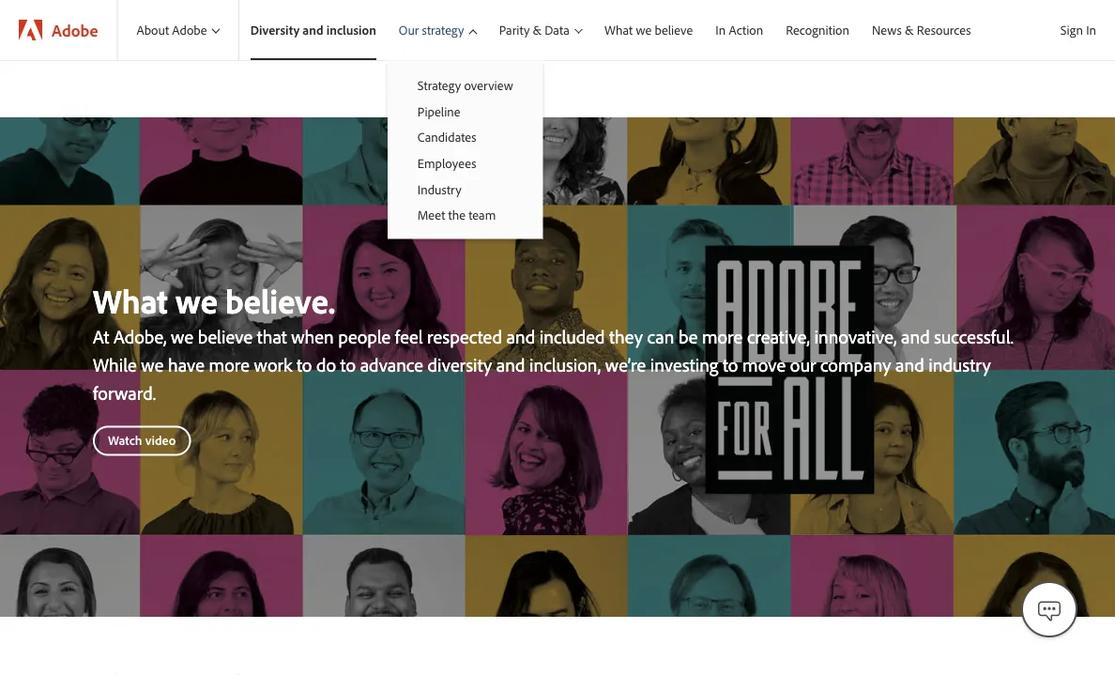 Task type: vqa. For each thing, say whether or not it's contained in the screenshot.
our strategy DROPDOWN BUTTON
yes



Task type: describe. For each thing, give the bounding box(es) containing it.
meet the team
[[418, 207, 496, 223]]

what we believe link
[[593, 0, 704, 60]]

industry
[[418, 181, 462, 197]]

company
[[821, 352, 891, 376]]

what for believe.
[[93, 279, 168, 322]]

adobe,
[[114, 324, 167, 348]]

& for news
[[905, 22, 914, 38]]

in action
[[716, 22, 763, 38]]

group containing strategy overview
[[388, 60, 543, 239]]

sign in
[[1061, 22, 1097, 38]]

1 to from the left
[[297, 352, 312, 376]]

and up industry
[[901, 324, 930, 348]]

candidates link
[[388, 124, 543, 150]]

diversity and inclusion
[[250, 22, 376, 38]]

1 vertical spatial more
[[209, 352, 250, 376]]

that
[[257, 324, 287, 348]]

news & resources
[[872, 22, 971, 38]]

what we believe
[[605, 22, 693, 38]]

watch video
[[108, 431, 176, 448]]

innovative,
[[814, 324, 897, 348]]

people
[[338, 324, 391, 348]]

move
[[743, 352, 786, 376]]

and left 'included'
[[506, 324, 535, 348]]

about
[[137, 22, 169, 38]]

be
[[679, 324, 698, 348]]

advance
[[360, 352, 423, 376]]

successful.
[[934, 324, 1014, 348]]

work
[[254, 352, 292, 376]]

in inside button
[[1086, 22, 1097, 38]]

candidates
[[418, 129, 477, 145]]

they
[[609, 324, 643, 348]]

2 in from the left
[[716, 22, 726, 38]]

what we believe. at adobe, we believe that when people feel respected and included they can be more creative, innovative, and successful. while we have more work to do to advance diversity and inclusion, we're investing to move our company and industry forward.
[[93, 279, 1014, 405]]

industry
[[929, 352, 991, 376]]

our
[[790, 352, 816, 376]]

adobe link
[[0, 0, 117, 60]]

when
[[291, 324, 334, 348]]

at
[[93, 324, 109, 348]]

parity & data button
[[488, 0, 593, 60]]

watch
[[108, 431, 142, 448]]

forward.
[[93, 381, 156, 405]]

watch video link
[[93, 426, 191, 456]]

we're
[[605, 352, 646, 376]]

industry link
[[388, 176, 543, 202]]

parity & data
[[499, 22, 570, 38]]

our strategy button
[[388, 0, 488, 60]]

0 vertical spatial believe
[[655, 22, 693, 38]]

diversity
[[250, 22, 300, 38]]

do
[[316, 352, 336, 376]]

respected
[[427, 324, 502, 348]]

while
[[93, 352, 137, 376]]

believe inside the what we believe. at adobe, we believe that when people feel respected and included they can be more creative, innovative, and successful. while we have more work to do to advance diversity and inclusion, we're investing to move our company and industry forward.
[[198, 324, 253, 348]]

strategy
[[422, 22, 464, 38]]

1 horizontal spatial more
[[702, 324, 743, 348]]

creative,
[[747, 324, 810, 348]]

strategy overview link
[[388, 72, 543, 98]]



Task type: locate. For each thing, give the bounding box(es) containing it.
diversity and inclusion link
[[239, 0, 388, 60]]

& right "news" on the right
[[905, 22, 914, 38]]

group
[[388, 60, 543, 239]]

1 horizontal spatial adobe
[[172, 22, 207, 38]]

the
[[448, 207, 466, 223]]

and right the diversity on the left
[[303, 22, 324, 38]]

about adobe
[[137, 22, 207, 38]]

adobe inside adobe link
[[52, 19, 98, 40]]

diversity
[[428, 352, 492, 376]]

0 horizontal spatial to
[[297, 352, 312, 376]]

parity
[[499, 22, 530, 38]]

2 to from the left
[[340, 352, 356, 376]]

news
[[872, 22, 902, 38]]

employees link
[[388, 150, 543, 176]]

sign in button
[[1057, 14, 1100, 46]]

recognition link
[[775, 0, 861, 60]]

video
[[145, 431, 176, 448]]

action
[[729, 22, 763, 38]]

strategy overview
[[418, 77, 513, 93]]

included
[[540, 324, 605, 348]]

0 vertical spatial what
[[605, 22, 633, 38]]

1 in from the left
[[1086, 22, 1097, 38]]

meet
[[418, 207, 445, 223]]

about adobe button
[[118, 0, 238, 60]]

0 horizontal spatial in
[[716, 22, 726, 38]]

in
[[1086, 22, 1097, 38], [716, 22, 726, 38]]

1 horizontal spatial &
[[905, 22, 914, 38]]

sign
[[1061, 22, 1083, 38]]

& for parity
[[533, 22, 542, 38]]

have
[[168, 352, 205, 376]]

employees
[[418, 155, 476, 171]]

0 horizontal spatial believe
[[198, 324, 253, 348]]

what right data
[[605, 22, 633, 38]]

more
[[702, 324, 743, 348], [209, 352, 250, 376]]

0 horizontal spatial adobe
[[52, 19, 98, 40]]

adobe
[[52, 19, 98, 40], [172, 22, 207, 38]]

adobe right about
[[172, 22, 207, 38]]

what for believe
[[605, 22, 633, 38]]

and
[[303, 22, 324, 38], [506, 324, 535, 348], [901, 324, 930, 348], [496, 352, 525, 376], [896, 352, 924, 376]]

we
[[636, 22, 652, 38], [175, 279, 218, 322], [171, 324, 194, 348], [141, 352, 164, 376]]

0 vertical spatial more
[[702, 324, 743, 348]]

to
[[297, 352, 312, 376], [340, 352, 356, 376], [723, 352, 738, 376]]

1 & from the left
[[533, 22, 542, 38]]

in left 'action'
[[716, 22, 726, 38]]

believe
[[655, 22, 693, 38], [198, 324, 253, 348]]

meet the team link
[[388, 202, 543, 228]]

news & resources link
[[861, 0, 983, 60]]

overview
[[464, 77, 513, 93]]

1 horizontal spatial believe
[[655, 22, 693, 38]]

team
[[469, 207, 496, 223]]

2 & from the left
[[905, 22, 914, 38]]

inclusion
[[327, 22, 376, 38]]

what up 'adobe,'
[[93, 279, 168, 322]]

& left data
[[533, 22, 542, 38]]

in right sign
[[1086, 22, 1097, 38]]

believe left that
[[198, 324, 253, 348]]

pipeline link
[[388, 98, 543, 124]]

our strategy
[[399, 22, 464, 38]]

1 horizontal spatial what
[[605, 22, 633, 38]]

more right be
[[702, 324, 743, 348]]

what inside the what we believe. at adobe, we believe that when people feel respected and included they can be more creative, innovative, and successful. while we have more work to do to advance diversity and inclusion, we're investing to move our company and industry forward.
[[93, 279, 168, 322]]

our
[[399, 22, 419, 38]]

1 horizontal spatial in
[[1086, 22, 1097, 38]]

to left do
[[297, 352, 312, 376]]

& inside dropdown button
[[533, 22, 542, 38]]

&
[[533, 22, 542, 38], [905, 22, 914, 38]]

0 horizontal spatial &
[[533, 22, 542, 38]]

0 horizontal spatial what
[[93, 279, 168, 322]]

and right diversity
[[496, 352, 525, 376]]

data
[[545, 22, 570, 38]]

can
[[647, 324, 674, 348]]

in action link
[[704, 0, 775, 60]]

to left move
[[723, 352, 738, 376]]

recognition
[[786, 22, 850, 38]]

adobe left about
[[52, 19, 98, 40]]

pipeline
[[418, 103, 461, 119]]

investing
[[650, 352, 719, 376]]

resources
[[917, 22, 971, 38]]

1 vertical spatial what
[[93, 279, 168, 322]]

adobe inside about adobe popup button
[[172, 22, 207, 38]]

what
[[605, 22, 633, 38], [93, 279, 168, 322]]

1 vertical spatial believe
[[198, 324, 253, 348]]

1 horizontal spatial to
[[340, 352, 356, 376]]

feel
[[395, 324, 423, 348]]

strategy
[[418, 77, 461, 93]]

more right have
[[209, 352, 250, 376]]

2 horizontal spatial to
[[723, 352, 738, 376]]

and left industry
[[896, 352, 924, 376]]

to right do
[[340, 352, 356, 376]]

believe left in action
[[655, 22, 693, 38]]

inclusion,
[[530, 352, 601, 376]]

0 horizontal spatial more
[[209, 352, 250, 376]]

believe.
[[225, 279, 335, 322]]

3 to from the left
[[723, 352, 738, 376]]



